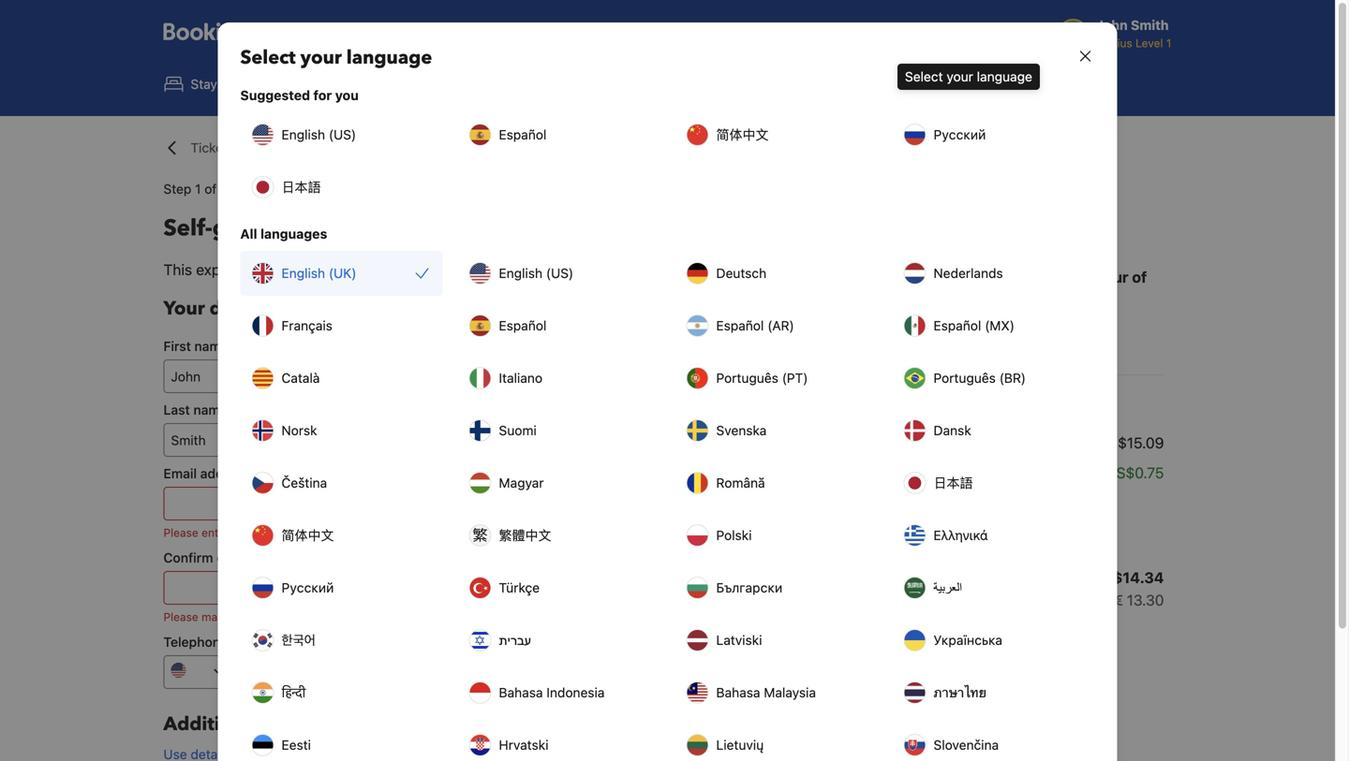 Task type: describe. For each thing, give the bounding box(es) containing it.
1 horizontal spatial english (us) button
[[458, 251, 660, 296]]

dansk
[[934, 423, 972, 439]]

polski
[[716, 528, 752, 544]]

0 horizontal spatial 简体中文
[[282, 528, 334, 544]]

türkçe
[[499, 581, 540, 596]]

1 horizontal spatial 1
[[847, 434, 853, 452]]

please for please enter a valid email address
[[164, 527, 198, 540]]

total price
[[847, 569, 923, 587]]

flights link
[[244, 64, 342, 105]]

ticket options
[[191, 140, 276, 156]]

magyar
[[499, 476, 544, 491]]

suggested for you
[[240, 88, 359, 103]]

0 vertical spatial русский button
[[893, 112, 1095, 157]]

please make sure the email addresses match alert
[[164, 609, 581, 626]]

please for please make sure the email addresses match
[[164, 611, 198, 624]]

português (br)
[[934, 371, 1026, 386]]

us$15.09
[[1098, 434, 1164, 452]]

1 horizontal spatial guided
[[987, 268, 1037, 286]]

additional details
[[164, 712, 325, 738]]

email address *
[[164, 466, 260, 482]]

1 horizontal spatial your
[[947, 69, 974, 84]]

1 horizontal spatial discounts
[[1013, 509, 1079, 527]]

1 vertical spatial (us)
[[546, 266, 574, 281]]

hrvatski
[[499, 738, 549, 753]]

1 horizontal spatial the
[[464, 213, 500, 244]]

한국어 button
[[240, 618, 443, 663]]

ticket
[[191, 140, 228, 156]]

0 horizontal spatial русский
[[282, 581, 334, 596]]

magyar button
[[458, 461, 660, 506]]

-us$0.75
[[1099, 464, 1164, 482]]

this experience is hosted by a business
[[164, 261, 433, 279]]

ελληνικά button
[[893, 514, 1095, 559]]

0 vertical spatial of
[[205, 181, 217, 197]]

business link
[[373, 261, 433, 279]]

name for last name
[[193, 402, 227, 418]]

română
[[716, 476, 765, 491]]

bahasa for bahasa indonesia
[[499, 685, 543, 701]]

2 vertical spatial of
[[1132, 268, 1147, 286]]

eesti
[[282, 738, 311, 753]]

thu, 4 jan 00:00
[[952, 313, 1055, 328]]

english for english (us)
[[282, 266, 325, 281]]

details for your details
[[210, 296, 271, 322]]

português for português (pt)
[[716, 371, 779, 386]]

ภาษาไทย
[[934, 685, 987, 701]]

stays
[[191, 76, 224, 92]]

dansk button
[[893, 409, 1095, 454]]

your details
[[164, 296, 271, 322]]

additional
[[164, 712, 260, 738]]

1 horizontal spatial 简体中文 button
[[675, 112, 878, 157]]

step 1 of 2
[[164, 181, 228, 197]]

1 horizontal spatial select your language
[[905, 69, 1033, 84]]

български
[[716, 581, 783, 596]]

suomi
[[499, 423, 537, 439]]

deutsch
[[716, 266, 767, 281]]

preferred)
[[332, 635, 396, 650]]

flights
[[286, 76, 326, 92]]

1 horizontal spatial 日本語
[[934, 476, 973, 491]]

hosted
[[290, 261, 336, 279]]

please enter a valid email address
[[164, 527, 343, 540]]

number
[[281, 635, 329, 650]]

1 vertical spatial self-guided driving tour of the florida keys
[[952, 268, 1147, 309]]

regular
[[868, 434, 919, 452]]

english for 日本語
[[282, 127, 325, 142]]

addresses
[[311, 611, 365, 624]]

українська button
[[893, 618, 1095, 663]]

options
[[231, 140, 276, 156]]

name for first name
[[194, 339, 229, 354]]

there
[[908, 509, 943, 527]]

confirm
[[164, 551, 213, 566]]

العربية
[[934, 581, 962, 596]]

1 vertical spatial email
[[217, 551, 250, 566]]

latviski button
[[675, 618, 878, 663]]

is
[[275, 261, 286, 279]]

for
[[313, 88, 332, 103]]

a inside alert
[[232, 527, 239, 540]]

enter
[[202, 527, 229, 540]]

español button for 简体中文
[[458, 112, 660, 157]]

other discounts you are getting a reduced rate because there are other discounts available.
[[847, 464, 1079, 550]]

български button
[[675, 566, 878, 611]]

0 vertical spatial self-
[[164, 213, 212, 244]]

bahasa malaysia
[[716, 685, 816, 701]]

(uk)
[[329, 266, 357, 281]]

other
[[847, 464, 885, 482]]

english (uk) button
[[240, 251, 443, 296]]

nederlands
[[934, 266, 1003, 281]]

make
[[202, 611, 230, 624]]

sure
[[233, 611, 256, 624]]

0 horizontal spatial discounts
[[889, 464, 955, 482]]

eesti button
[[240, 723, 443, 762]]

norsk
[[282, 423, 317, 439]]

português (pt) button
[[675, 356, 878, 401]]

last name
[[164, 402, 227, 418]]

0 horizontal spatial 日本語
[[282, 179, 321, 195]]

(br)
[[1000, 371, 1026, 386]]

local currency (euro)
[[847, 592, 992, 610]]

svenska
[[716, 423, 767, 439]]

*
[[254, 466, 260, 482]]

latviski
[[716, 633, 762, 648]]

select your language dialog
[[195, 0, 1140, 762]]

self- inside self-guided driving tour of the florida keys
[[952, 268, 987, 286]]

total
[[847, 569, 882, 587]]

florida inside self-guided driving tour of the florida keys
[[979, 291, 1029, 309]]

your inside dialog
[[300, 45, 342, 71]]

language inside the select your language dialog
[[347, 45, 432, 71]]

español button for español (ar)
[[458, 304, 660, 349]]

1 horizontal spatial language
[[977, 69, 1033, 84]]

हिन्दी button
[[240, 671, 443, 716]]

nederlands button
[[893, 251, 1095, 296]]

jan
[[994, 313, 1016, 328]]

getting
[[901, 487, 949, 505]]

0 vertical spatial 日本語 button
[[240, 165, 443, 210]]

select your language inside dialog
[[240, 45, 432, 71]]

email for the
[[279, 611, 308, 624]]

norsk button
[[240, 409, 443, 454]]

the inside self-guided driving tour of the florida keys
[[952, 291, 975, 309]]

rate
[[1025, 487, 1052, 505]]

please make sure the email addresses match
[[164, 611, 401, 624]]



Task type: locate. For each thing, give the bounding box(es) containing it.
suggested
[[240, 88, 310, 103]]

name
[[194, 339, 229, 354], [193, 402, 227, 418]]

(us)
[[329, 127, 356, 142], [546, 266, 574, 281]]

1 horizontal spatial português
[[934, 371, 996, 386]]

keys inside self-guided driving tour of the florida keys
[[1033, 291, 1067, 309]]

العربية button
[[893, 566, 1095, 611]]

are up the because
[[876, 487, 897, 505]]

한국어
[[282, 633, 316, 648]]

slovenčina
[[934, 738, 999, 753]]

the inside alert
[[259, 611, 276, 624]]

1 horizontal spatial are
[[947, 509, 969, 527]]

0 vertical spatial español button
[[458, 112, 660, 157]]

português inside button
[[934, 371, 996, 386]]

русский
[[934, 127, 986, 142], [282, 581, 334, 596]]

italiano button
[[458, 356, 660, 401]]

self-guided driving tour of the florida keys
[[164, 213, 640, 244], [952, 268, 1147, 309]]

self- down step 1 of 2
[[164, 213, 212, 244]]

details for additional details
[[264, 712, 325, 738]]

čeština
[[282, 476, 327, 491]]

booking.com image
[[164, 22, 298, 45]]

1 horizontal spatial self-
[[952, 268, 987, 286]]

0 horizontal spatial 简体中文 button
[[240, 514, 443, 559]]

0 horizontal spatial are
[[876, 487, 897, 505]]

guided up experience
[[212, 213, 291, 244]]

日本語 button up 'other'
[[893, 461, 1095, 506]]

1 vertical spatial english (us) button
[[458, 251, 660, 296]]

all
[[240, 226, 257, 242]]

1 vertical spatial guided
[[987, 268, 1037, 286]]

tour
[[382, 213, 430, 244], [1096, 268, 1129, 286]]

1 vertical spatial keys
[[1033, 291, 1067, 309]]

email inside alert
[[270, 527, 298, 540]]

0 horizontal spatial florida
[[506, 213, 583, 244]]

español (mx) button
[[893, 304, 1095, 349]]

deutsch button
[[675, 251, 878, 296]]

address inside please enter a valid email address alert
[[301, 527, 343, 540]]

1 horizontal spatial bahasa
[[716, 685, 760, 701]]

please enter a valid email address alert
[[164, 525, 581, 542]]

email down enter
[[217, 551, 250, 566]]

a
[[361, 261, 369, 279], [953, 487, 961, 505], [232, 527, 239, 540]]

bahasa for bahasa malaysia
[[716, 685, 760, 701]]

a right the by on the top
[[361, 261, 369, 279]]

1 vertical spatial address
[[301, 527, 343, 540]]

address left *
[[200, 466, 250, 482]]

1 vertical spatial tour
[[1096, 268, 1129, 286]]

1 vertical spatial 日本語
[[934, 476, 973, 491]]

(euro)
[[950, 592, 992, 610]]

español (mx)
[[934, 318, 1015, 334]]

0 horizontal spatial select your language
[[240, 45, 432, 71]]

0 vertical spatial driving
[[296, 213, 377, 244]]

繁體中文 button
[[458, 514, 660, 559]]

local
[[847, 592, 883, 610]]

a for getting
[[953, 487, 961, 505]]

are
[[876, 487, 897, 505], [947, 509, 969, 527]]

english inside button
[[282, 266, 325, 281]]

price
[[886, 569, 923, 587]]

please inside alert
[[164, 611, 198, 624]]

0 horizontal spatial tour
[[382, 213, 430, 244]]

1 horizontal spatial english (us)
[[499, 266, 574, 281]]

1 horizontal spatial 日本語 button
[[893, 461, 1095, 506]]

हिन्दी
[[282, 685, 306, 701]]

2 vertical spatial the
[[259, 611, 276, 624]]

română button
[[675, 461, 878, 506]]

details down हिन्दी
[[264, 712, 325, 738]]

1 vertical spatial name
[[193, 402, 227, 418]]

indonesia
[[547, 685, 605, 701]]

español (ar)
[[716, 318, 795, 334]]

0 horizontal spatial the
[[259, 611, 276, 624]]

confirm email address
[[164, 551, 303, 566]]

language
[[347, 45, 432, 71], [977, 69, 1033, 84]]

self-guided driving tour of the florida keys up business
[[164, 213, 640, 244]]

please up telephone at the bottom left of page
[[164, 611, 198, 624]]

first name
[[164, 339, 229, 354]]

a for by
[[361, 261, 369, 279]]

by
[[340, 261, 357, 279]]

0 horizontal spatial a
[[232, 527, 239, 540]]

english (uk)
[[282, 266, 357, 281]]

1 vertical spatial 简体中文 button
[[240, 514, 443, 559]]

1 vertical spatial 1
[[847, 434, 853, 452]]

ticket options link
[[191, 139, 276, 157]]

self-
[[164, 213, 212, 244], [952, 268, 987, 286]]

0 vertical spatial are
[[876, 487, 897, 505]]

0 vertical spatial florida
[[506, 213, 583, 244]]

português (br) button
[[893, 356, 1095, 401]]

please up confirm
[[164, 527, 198, 540]]

français
[[282, 318, 333, 334]]

1 horizontal spatial tour
[[1096, 268, 1129, 286]]

português
[[716, 371, 779, 386], [934, 371, 996, 386]]

2 español button from the top
[[458, 304, 660, 349]]

0 vertical spatial 简体中文
[[716, 127, 769, 142]]

email up 한국어
[[279, 611, 308, 624]]

1 vertical spatial please
[[164, 611, 198, 624]]

0 horizontal spatial guided
[[212, 213, 291, 244]]

languages
[[261, 226, 327, 242]]

0 horizontal spatial bahasa
[[499, 685, 543, 701]]

driving
[[296, 213, 377, 244], [1041, 268, 1093, 286]]

0 vertical spatial the
[[464, 213, 500, 244]]

a right 'getting'
[[953, 487, 961, 505]]

0 horizontal spatial of
[[205, 181, 217, 197]]

a inside 'other discounts you are getting a reduced rate because there are other discounts available.'
[[953, 487, 961, 505]]

-
[[1099, 464, 1106, 482]]

0 horizontal spatial language
[[347, 45, 432, 71]]

4
[[982, 313, 990, 328]]

select
[[240, 45, 296, 71], [905, 69, 943, 84]]

русский button
[[893, 112, 1095, 157], [240, 566, 443, 611]]

experience
[[196, 261, 271, 279]]

עברית
[[499, 633, 531, 648]]

1 horizontal spatial русский
[[934, 127, 986, 142]]

0 vertical spatial keys
[[588, 213, 640, 244]]

self- up the thu,
[[952, 268, 987, 286]]

2 vertical spatial address
[[253, 551, 303, 566]]

1 horizontal spatial 简体中文
[[716, 127, 769, 142]]

1 português from the left
[[716, 371, 779, 386]]

you
[[847, 487, 872, 505]]

(pt)
[[782, 371, 808, 386]]

0 vertical spatial address
[[200, 466, 250, 482]]

self-guided driving tour of the florida keys up 00:00
[[952, 268, 1147, 309]]

email
[[164, 466, 197, 482]]

0 horizontal spatial (us)
[[329, 127, 356, 142]]

2 vertical spatial a
[[232, 527, 239, 540]]

0 vertical spatial a
[[361, 261, 369, 279]]

1 vertical spatial of
[[436, 213, 459, 244]]

简体中文
[[716, 127, 769, 142], [282, 528, 334, 544]]

malaysia
[[764, 685, 816, 701]]

email right valid
[[270, 527, 298, 540]]

name right 'last'
[[193, 402, 227, 418]]

2 bahasa from the left
[[716, 685, 760, 701]]

us$14.34
[[1092, 569, 1164, 587]]

business
[[373, 261, 433, 279]]

0 vertical spatial discounts
[[889, 464, 955, 482]]

2 horizontal spatial the
[[952, 291, 975, 309]]

a left valid
[[232, 527, 239, 540]]

stays link
[[149, 64, 240, 105]]

2 please from the top
[[164, 611, 198, 624]]

1 vertical spatial are
[[947, 509, 969, 527]]

ภาษาไทย button
[[893, 671, 1095, 716]]

0 vertical spatial guided
[[212, 213, 291, 244]]

português inside "button"
[[716, 371, 779, 386]]

discounts
[[889, 464, 955, 482], [1013, 509, 1079, 527]]

0 horizontal spatial português
[[716, 371, 779, 386]]

1 horizontal spatial (us)
[[546, 266, 574, 281]]

português left (br)
[[934, 371, 996, 386]]

email for valid
[[270, 527, 298, 540]]

0 horizontal spatial your
[[300, 45, 342, 71]]

0 vertical spatial 日本語
[[282, 179, 321, 195]]

2 horizontal spatial a
[[953, 487, 961, 505]]

select inside dialog
[[240, 45, 296, 71]]

0 vertical spatial english (us) button
[[240, 112, 443, 157]]

0 horizontal spatial 1
[[195, 181, 201, 197]]

slovenčina button
[[893, 723, 1095, 762]]

1 left 𝗑
[[847, 434, 853, 452]]

1 horizontal spatial florida
[[979, 291, 1029, 309]]

0 horizontal spatial english (us) button
[[240, 112, 443, 157]]

1 horizontal spatial select
[[905, 69, 943, 84]]

0 horizontal spatial select
[[240, 45, 296, 71]]

1 vertical spatial english (us)
[[499, 266, 574, 281]]

español
[[499, 127, 547, 142], [499, 318, 547, 334], [716, 318, 764, 334], [934, 318, 981, 334]]

bahasa indonesia button
[[458, 671, 660, 716]]

0 horizontal spatial self-
[[164, 213, 212, 244]]

0 vertical spatial self-guided driving tour of the florida keys
[[164, 213, 640, 244]]

1 horizontal spatial русский button
[[893, 112, 1095, 157]]

español (ar) button
[[675, 304, 878, 349]]

are up ελληνικά
[[947, 509, 969, 527]]

this
[[164, 261, 192, 279]]

driving up the by on the top
[[296, 213, 377, 244]]

details
[[210, 296, 271, 322], [264, 712, 325, 738]]

2 português from the left
[[934, 371, 996, 386]]

first
[[164, 339, 191, 354]]

0 vertical spatial name
[[194, 339, 229, 354]]

bahasa malaysia button
[[675, 671, 878, 716]]

svenska button
[[675, 409, 878, 454]]

0 vertical spatial русский
[[934, 127, 986, 142]]

português left "(pt)"
[[716, 371, 779, 386]]

please inside alert
[[164, 527, 198, 540]]

0 horizontal spatial русский button
[[240, 566, 443, 611]]

0 vertical spatial 简体中文 button
[[675, 112, 878, 157]]

reduced
[[965, 487, 1021, 505]]

português for português (br)
[[934, 371, 996, 386]]

日本語 up the languages
[[282, 179, 321, 195]]

your
[[300, 45, 342, 71], [947, 69, 974, 84]]

0 vertical spatial english (us)
[[282, 127, 356, 142]]

email inside alert
[[279, 611, 308, 624]]

português (pt)
[[716, 371, 808, 386]]

address down valid
[[253, 551, 303, 566]]

1 right step
[[195, 181, 201, 197]]

0 vertical spatial please
[[164, 527, 198, 540]]

日本語 up there
[[934, 476, 973, 491]]

1 vertical spatial details
[[264, 712, 325, 738]]

日本語 button up the languages
[[240, 165, 443, 210]]

step
[[164, 181, 191, 197]]

1 horizontal spatial of
[[436, 213, 459, 244]]

0 horizontal spatial english (us)
[[282, 127, 356, 142]]

1 vertical spatial florida
[[979, 291, 1029, 309]]

discounts down the 'rate'
[[1013, 509, 1079, 527]]

0 horizontal spatial driving
[[296, 213, 377, 244]]

1 please from the top
[[164, 527, 198, 540]]

last
[[164, 402, 190, 418]]

driving up 00:00
[[1041, 268, 1093, 286]]

1 vertical spatial 简体中文
[[282, 528, 334, 544]]

bahasa left malaysia
[[716, 685, 760, 701]]

türkçe button
[[458, 566, 660, 611]]

discounts up 'getting'
[[889, 464, 955, 482]]

1 bahasa from the left
[[499, 685, 543, 701]]

your
[[164, 296, 205, 322]]

0 vertical spatial 1
[[195, 181, 201, 197]]

català
[[282, 371, 320, 386]]

2 horizontal spatial of
[[1132, 268, 1147, 286]]

available.
[[847, 532, 910, 550]]

name right first
[[194, 339, 229, 354]]

of
[[205, 181, 217, 197], [436, 213, 459, 244], [1132, 268, 1147, 286]]

1 vertical spatial español button
[[458, 304, 660, 349]]

other
[[973, 509, 1009, 527]]

2 vertical spatial email
[[279, 611, 308, 624]]

match
[[368, 611, 401, 624]]

1 horizontal spatial keys
[[1033, 291, 1067, 309]]

1 horizontal spatial driving
[[1041, 268, 1093, 286]]

address down the čeština
[[301, 527, 343, 540]]

0 horizontal spatial keys
[[588, 213, 640, 244]]

1 vertical spatial русский
[[282, 581, 334, 596]]

1 vertical spatial self-
[[952, 268, 987, 286]]

guided up jan
[[987, 268, 1037, 286]]

1 vertical spatial русский button
[[240, 566, 443, 611]]

bahasa up the hrvatski
[[499, 685, 543, 701]]

1 español button from the top
[[458, 112, 660, 157]]

us$0.75
[[1106, 464, 1164, 482]]

details down experience
[[210, 296, 271, 322]]

suomi button
[[458, 409, 660, 454]]



Task type: vqa. For each thing, say whether or not it's contained in the screenshot.
'English'
yes



